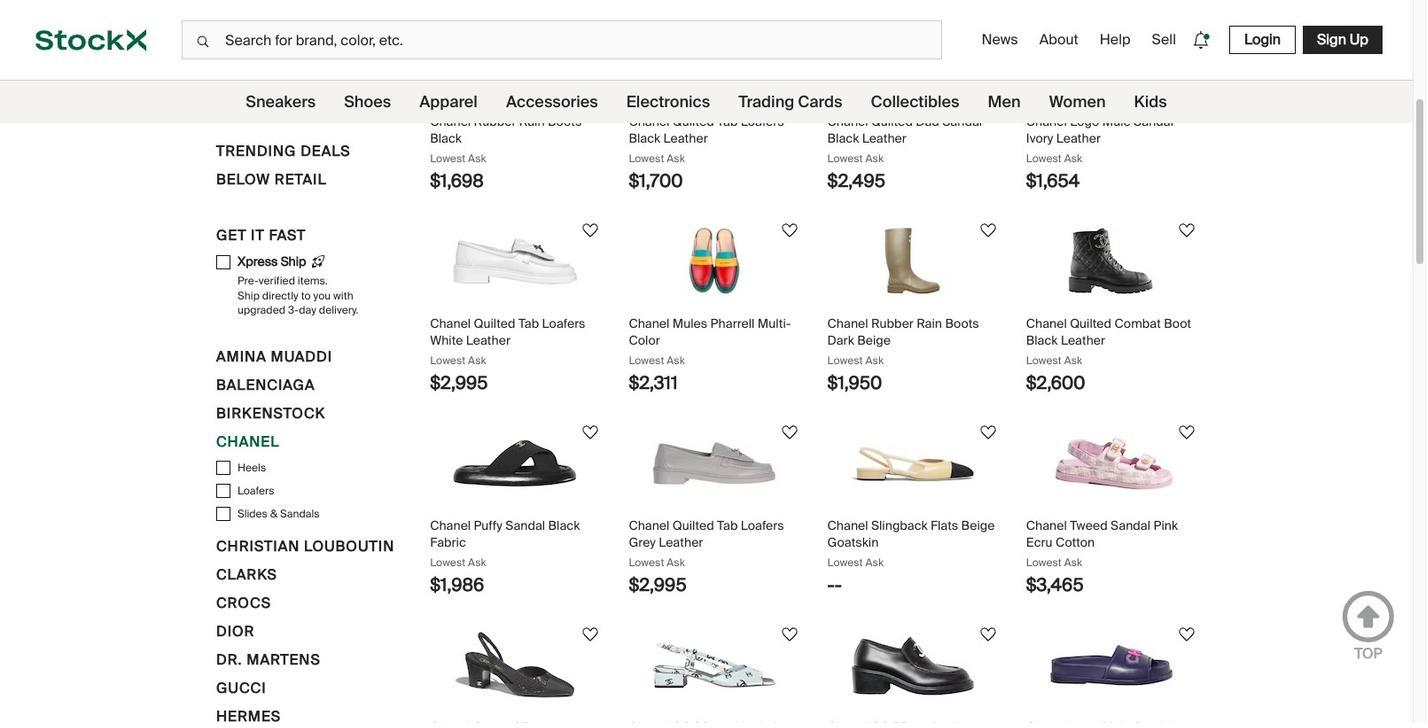 Task type: vqa. For each thing, say whether or not it's contained in the screenshot.
The Chanel Mules Pharrell Multi-Color IMAGE
yes



Task type: locate. For each thing, give the bounding box(es) containing it.
pre-verified items. ship directly to you with upgraded 3-day delivery.
[[238, 274, 359, 318]]

2 vertical spatial tab
[[717, 518, 738, 534]]

leather inside chanel quilted tab loafers white leather lowest ask $2,995
[[466, 333, 511, 349]]

0 vertical spatial $2,995
[[430, 372, 488, 395]]

apparel
[[420, 91, 478, 112]]

$2,600
[[1027, 372, 1086, 395]]

tab right electronics link
[[717, 114, 738, 129]]

login
[[1245, 30, 1281, 49]]

lowest up $1,700
[[629, 151, 665, 165]]

0 horizontal spatial rubber
[[474, 114, 517, 129]]

black inside chanel rubber rain boots black lowest ask $1,698
[[430, 131, 462, 147]]

cards up '$2,495'
[[798, 91, 843, 112]]

0 horizontal spatial boots
[[548, 114, 582, 129]]

0 horizontal spatial cards
[[290, 28, 343, 47]]

chanel inside chanel mules pharrell multi- color lowest ask $2,311
[[629, 316, 670, 332]]

$1,700
[[629, 169, 683, 192]]

collectibles down 'trading cards' button on the left of the page
[[216, 56, 331, 75]]

0 vertical spatial rubber
[[474, 114, 517, 129]]

0 vertical spatial trading
[[216, 28, 286, 47]]

upgraded
[[238, 303, 286, 318]]

boots inside chanel rubber rain boots dark beige lowest ask $1,950
[[946, 316, 980, 332]]

$1,654
[[1027, 169, 1080, 192]]

follow image for $1,986
[[580, 422, 602, 443]]

beige right flats
[[962, 518, 995, 534]]

follow image right chanel rubber rain boots black image
[[580, 18, 602, 39]]

1 vertical spatial rain
[[917, 316, 943, 332]]

trading
[[216, 28, 286, 47], [739, 91, 795, 112]]

black for $2,600
[[1027, 333, 1058, 349]]

1 horizontal spatial trading cards
[[739, 91, 843, 112]]

sandal left pink
[[1111, 518, 1151, 534]]

leather right white
[[466, 333, 511, 349]]

chanel quilted dad sandal black leather image
[[851, 26, 975, 92]]

boots down chanel rubber rain boots black image
[[548, 114, 582, 129]]

leather up $2,600
[[1061, 333, 1106, 349]]

rain inside chanel rubber rain boots black lowest ask $1,698
[[520, 114, 545, 129]]

fast
[[269, 226, 306, 245]]

chanel down electronics
[[629, 114, 670, 129]]

1 horizontal spatial cards
[[798, 91, 843, 112]]

2 - from the left
[[835, 574, 842, 597]]

$1,698
[[430, 169, 484, 192]]

tab inside chanel quilted tab loafers white leather lowest ask $2,995
[[519, 316, 539, 332]]

accessories down collectibles button
[[216, 85, 325, 103]]

chanel logo mule sandal ivory leather lowest ask $1,654
[[1027, 114, 1174, 192]]

chanel for chanel
[[216, 433, 280, 451]]

chanel up ivory
[[1027, 114, 1067, 129]]

rubber for $1,698
[[474, 114, 517, 129]]

follow image
[[580, 18, 602, 39], [779, 18, 800, 39], [978, 220, 999, 241], [1177, 220, 1198, 241], [580, 422, 602, 443], [779, 422, 800, 443], [1177, 422, 1198, 443], [580, 624, 602, 646], [978, 624, 999, 646]]

lowest down "grey"
[[629, 556, 665, 570]]

chanel
[[430, 114, 471, 129], [629, 114, 670, 129], [828, 114, 869, 129], [1027, 114, 1067, 129], [430, 316, 471, 332], [629, 316, 670, 332], [828, 316, 869, 332], [1027, 316, 1067, 332], [216, 433, 280, 451], [430, 518, 471, 534], [629, 518, 670, 534], [828, 518, 869, 534], [1027, 518, 1067, 534]]

sign up button
[[1304, 26, 1383, 54]]

amina muaddi
[[216, 348, 333, 366]]

chanel slingback flats beige goatskin image
[[851, 430, 975, 497]]

lowest inside chanel quilted tab loafers grey leather lowest ask $2,995
[[629, 556, 665, 570]]

grey
[[629, 535, 656, 551]]

leather inside chanel quilted combat boot black leather lowest ask $2,600
[[1061, 333, 1106, 349]]

get it fast
[[216, 226, 306, 245]]

birkenstock
[[216, 404, 326, 423]]

black right puffy
[[549, 518, 580, 534]]

quilted inside chanel quilted tab loafers grey leather lowest ask $2,995
[[673, 518, 714, 534]]

chanel for chanel mules pharrell multi- color lowest ask $2,311
[[629, 316, 670, 332]]

chanel for chanel quilted tab loafers white leather lowest ask $2,995
[[430, 316, 471, 332]]

black down electronics link
[[629, 131, 661, 147]]

loafers down chanel quilted tab loafers white leather image
[[542, 316, 586, 332]]

stockx logo image
[[35, 29, 146, 52]]

trading up "chanel quilted tab loafers black leather lowest ask $1,700"
[[739, 91, 795, 112]]

chanel up ecru
[[1027, 518, 1067, 534]]

collectibles inside the product category switcher element
[[871, 91, 960, 112]]

top
[[1355, 645, 1383, 663]]

chanel quilted tab loafers black leather lowest ask $1,700
[[629, 114, 785, 192]]

lowest down goatskin
[[828, 556, 863, 570]]

1 horizontal spatial collectibles
[[871, 91, 960, 112]]

$2,995 inside chanel quilted tab loafers grey leather lowest ask $2,995
[[629, 574, 687, 597]]

quilted inside chanel quilted combat boot black leather lowest ask $2,600
[[1070, 316, 1112, 332]]

$2,995 for chanel quilted tab loafers white leather lowest ask $2,995
[[430, 372, 488, 395]]

ask inside chanel rubber rain boots dark beige lowest ask $1,950
[[866, 353, 884, 368]]

dr. martens button
[[216, 650, 321, 678]]

boot
[[1164, 316, 1192, 332]]

chanel inside chanel puffy sandal black fabric lowest ask $1,986
[[430, 518, 471, 534]]

boots for $1,698
[[548, 114, 582, 129]]

ship
[[281, 254, 306, 270], [238, 289, 260, 303]]

chanel up "grey"
[[629, 518, 670, 534]]

ask inside chanel tweed sandal pink ecru cotton lowest ask $3,465
[[1065, 556, 1083, 570]]

chanel quilted tab loafers black leather image
[[652, 26, 776, 92]]

0 horizontal spatial beige
[[858, 333, 891, 349]]

mule
[[1103, 114, 1131, 129]]

0 horizontal spatial trading cards
[[216, 28, 343, 47]]

chanel inside chanel quilted tab loafers grey leather lowest ask $2,995
[[629, 518, 670, 534]]

leather inside chanel quilted dad sandal black leather lowest ask $2,495
[[863, 131, 907, 147]]

follow image for $2,995
[[580, 220, 602, 241]]

lowest inside chanel puffy sandal black fabric lowest ask $1,986
[[430, 556, 466, 570]]

below retail
[[216, 170, 327, 188]]

notification unread icon image
[[1189, 28, 1214, 53]]

leather for chanel quilted tab loafers grey leather lowest ask $2,995
[[659, 535, 704, 551]]

1 horizontal spatial beige
[[962, 518, 995, 534]]

1 vertical spatial boots
[[946, 316, 980, 332]]

ask
[[468, 151, 487, 165], [667, 151, 685, 165], [866, 151, 884, 165], [1065, 151, 1083, 165], [468, 353, 487, 368], [667, 353, 685, 368], [866, 353, 884, 368], [1065, 353, 1083, 368], [468, 556, 487, 570], [667, 556, 685, 570], [866, 556, 884, 570], [1065, 556, 1083, 570]]

black inside chanel quilted combat boot black leather lowest ask $2,600
[[1027, 333, 1058, 349]]

news link
[[975, 23, 1026, 56]]

lowest
[[430, 151, 466, 165], [629, 151, 665, 165], [828, 151, 863, 165], [1027, 151, 1062, 165], [430, 353, 466, 368], [629, 353, 665, 368], [828, 353, 863, 368], [1027, 353, 1062, 368], [430, 556, 466, 570], [629, 556, 665, 570], [828, 556, 863, 570], [1027, 556, 1062, 570]]

louboutin
[[304, 538, 395, 556]]

logo
[[1070, 114, 1100, 129]]

chanel rubber rain boots dark beige lowest ask $1,950
[[828, 316, 980, 395]]

chanel inside chanel quilted combat boot black leather lowest ask $2,600
[[1027, 316, 1067, 332]]

chanel up heels
[[216, 433, 280, 451]]

sneakers
[[246, 91, 316, 112]]

sandal inside chanel tweed sandal pink ecru cotton lowest ask $3,465
[[1111, 518, 1151, 534]]

quilted left dad
[[872, 114, 913, 129]]

follow image right chanel strass 65mm slingbacks black grosgrain image
[[580, 624, 602, 646]]

sandal inside chanel logo mule sandal ivory leather lowest ask $1,654
[[1134, 114, 1174, 129]]

lowest inside chanel quilted dad sandal black leather lowest ask $2,495
[[828, 151, 863, 165]]

1 vertical spatial cards
[[798, 91, 843, 112]]

$2,311
[[629, 372, 678, 395]]

chanel for chanel rubber rain boots black lowest ask $1,698
[[430, 114, 471, 129]]

accessories button
[[216, 83, 325, 112]]

follow image right 'chanel cc 55mm loafers black shiny calfskin' image
[[978, 624, 999, 646]]

tab for chanel quilted tab loafers grey leather lowest ask $2,995
[[717, 518, 738, 534]]

rubber down chanel rubber rain boots dark beige image
[[872, 316, 914, 332]]

0 vertical spatial boots
[[548, 114, 582, 129]]

chanel down apparel
[[430, 114, 471, 129]]

chanel up goatskin
[[828, 518, 869, 534]]

1 horizontal spatial trading
[[739, 91, 795, 112]]

follow image right chanel quilted combat boot black leather image
[[1177, 220, 1198, 241]]

loafers inside chanel quilted tab loafers white leather lowest ask $2,995
[[542, 316, 586, 332]]

boots down chanel rubber rain boots dark beige image
[[946, 316, 980, 332]]

rubber down apparel
[[474, 114, 517, 129]]

quilted down electronics
[[673, 114, 714, 129]]

ask inside chanel mules pharrell multi- color lowest ask $2,311
[[667, 353, 685, 368]]

chanel for chanel quilted dad sandal black leather lowest ask $2,495
[[828, 114, 869, 129]]

leather inside "chanel quilted tab loafers black leather lowest ask $1,700"
[[664, 131, 708, 147]]

electronics
[[627, 91, 711, 112]]

kids link
[[1135, 81, 1168, 123]]

pre-
[[238, 274, 259, 288]]

leather for chanel quilted combat boot black leather lowest ask $2,600
[[1061, 333, 1106, 349]]

rain
[[520, 114, 545, 129], [917, 316, 943, 332]]

leather down collectibles link at the right top
[[863, 131, 907, 147]]

chanel inside chanel quilted dad sandal black leather lowest ask $2,495
[[828, 114, 869, 129]]

sell
[[1152, 30, 1177, 49]]

lowest inside chanel quilted combat boot black leather lowest ask $2,600
[[1027, 353, 1062, 368]]

follow image for --
[[978, 422, 999, 443]]

tab inside "chanel quilted tab loafers black leather lowest ask $1,700"
[[717, 114, 738, 129]]

christian
[[216, 538, 300, 556]]

leather inside chanel logo mule sandal ivory leather lowest ask $1,654
[[1057, 131, 1101, 147]]

lowest up '$2,495'
[[828, 151, 863, 165]]

chanel inside chanel logo mule sandal ivory leather lowest ask $1,654
[[1027, 114, 1067, 129]]

0 horizontal spatial collectibles
[[216, 56, 331, 75]]

puffy
[[474, 518, 503, 534]]

black inside "chanel quilted tab loafers black leather lowest ask $1,700"
[[629, 131, 661, 147]]

ship up verified
[[281, 254, 306, 270]]

follow image right chanel mules pharrell multi-color image
[[779, 220, 800, 241]]

chanel inside chanel quilted tab loafers white leather lowest ask $2,995
[[430, 316, 471, 332]]

quilted inside chanel quilted dad sandal black leather lowest ask $2,495
[[872, 114, 913, 129]]

1 horizontal spatial rubber
[[872, 316, 914, 332]]

lowest inside chanel rubber rain boots black lowest ask $1,698
[[430, 151, 466, 165]]

rain down chanel rubber rain boots dark beige image
[[917, 316, 943, 332]]

rain down chanel rubber rain boots black image
[[520, 114, 545, 129]]

collectibles
[[216, 56, 331, 75], [871, 91, 960, 112]]

chanel up white
[[430, 316, 471, 332]]

1 vertical spatial collectibles
[[871, 91, 960, 112]]

tweed
[[1070, 518, 1108, 534]]

ask inside chanel quilted tab loafers white leather lowest ask $2,995
[[468, 353, 487, 368]]

product category switcher element
[[0, 81, 1414, 123]]

chanel puffy sandal black fabric lowest ask $1,986
[[430, 518, 580, 597]]

1 vertical spatial rubber
[[872, 316, 914, 332]]

below retail button
[[216, 168, 327, 197]]

lowest up $2,600
[[1027, 353, 1062, 368]]

follow image for $1,698
[[580, 18, 602, 39]]

chanel inside chanel tweed sandal pink ecru cotton lowest ask $3,465
[[1027, 518, 1067, 534]]

goatskin
[[828, 535, 879, 551]]

dior button
[[216, 621, 255, 650]]

quilted inside "chanel quilted tab loafers black leather lowest ask $1,700"
[[673, 114, 714, 129]]

0 horizontal spatial trading
[[216, 28, 286, 47]]

sneakers link
[[246, 81, 316, 123]]

3-
[[288, 303, 299, 318]]

collectibles up dad
[[871, 91, 960, 112]]

black up $2,600
[[1027, 333, 1058, 349]]

1 vertical spatial $2,995
[[629, 574, 687, 597]]

clarks button
[[216, 565, 277, 593]]

chanel mules pharrell multi-color image
[[652, 228, 776, 294]]

1 horizontal spatial boots
[[946, 316, 980, 332]]

lowest down white
[[430, 353, 466, 368]]

1 horizontal spatial accessories
[[506, 91, 598, 112]]

leather for chanel logo mule sandal ivory leather lowest ask $1,654
[[1057, 131, 1101, 147]]

follow image right chanel tweed sandal pink ecru cotton image on the right bottom of page
[[1177, 422, 1198, 443]]

chanel logo mule sandal navy leather image
[[1050, 632, 1174, 699]]

0 vertical spatial beige
[[858, 333, 891, 349]]

back to top image
[[1343, 591, 1396, 644]]

lowest down fabric
[[430, 556, 466, 570]]

ship inside pre-verified items. ship directly to you with upgraded 3-day delivery.
[[238, 289, 260, 303]]

chanel up fabric
[[430, 518, 471, 534]]

chanel inside chanel rubber rain boots black lowest ask $1,698
[[430, 114, 471, 129]]

lowest inside chanel quilted tab loafers white leather lowest ask $2,995
[[430, 353, 466, 368]]

collectibles link
[[871, 81, 960, 123]]

loafers for chanel quilted tab loafers white leather lowest ask $2,995
[[542, 316, 586, 332]]

chanel tweed sandal pink ecru cotton lowest ask $3,465
[[1027, 518, 1179, 597]]

chanel rubber rain boots black image
[[453, 26, 578, 92]]

black inside chanel quilted dad sandal black leather lowest ask $2,495
[[828, 131, 860, 147]]

rain inside chanel rubber rain boots dark beige lowest ask $1,950
[[917, 316, 943, 332]]

trading cards inside the product category switcher element
[[739, 91, 843, 112]]

leather right "grey"
[[659, 535, 704, 551]]

accessories inside the product category switcher element
[[506, 91, 598, 112]]

quilted inside chanel quilted tab loafers white leather lowest ask $2,995
[[474, 316, 516, 332]]

loafers
[[741, 114, 785, 129], [542, 316, 586, 332], [238, 484, 275, 498], [741, 518, 785, 534]]

quilted for chanel quilted combat boot black leather lowest ask $2,600
[[1070, 316, 1112, 332]]

black down apparel link
[[430, 131, 462, 147]]

quilted down chanel quilted tab loafers white leather image
[[474, 316, 516, 332]]

beige inside chanel slingback flats beige goatskin lowest ask --
[[962, 518, 995, 534]]

quilted down chanel quilted tab loafers grey leather image
[[673, 518, 714, 534]]

chanel inside chanel slingback flats beige goatskin lowest ask --
[[828, 518, 869, 534]]

chanel quilted tab loafers grey leather image
[[652, 430, 776, 497]]

sandal inside chanel puffy sandal black fabric lowest ask $1,986
[[506, 518, 546, 534]]

leather for chanel quilted dad sandal black leather lowest ask $2,495
[[863, 131, 907, 147]]

rubber inside chanel rubber rain boots dark beige lowest ask $1,950
[[872, 316, 914, 332]]

follow image right chanel cc 30mm heeled sandal blue leather image
[[779, 624, 800, 646]]

follow image right chanel logo mule sandal navy leather
[[1177, 624, 1198, 646]]

sandal right dad
[[943, 114, 983, 129]]

1 vertical spatial tab
[[519, 316, 539, 332]]

chanel slingback flats beige goatskin lowest ask --
[[828, 518, 995, 597]]

follow image for $1,950
[[978, 220, 999, 241]]

$2,995 down "grey"
[[629, 574, 687, 597]]

lowest up $1,698 in the left top of the page
[[430, 151, 466, 165]]

chanel cc 30mm heeled sandal blue leather image
[[652, 632, 776, 699]]

trading up collectibles button
[[216, 28, 286, 47]]

sandal right puffy
[[506, 518, 546, 534]]

chanel quilted tab loafers white leather lowest ask $2,995
[[430, 316, 586, 395]]

crocs button
[[216, 593, 271, 621]]

tab inside chanel quilted tab loafers grey leather lowest ask $2,995
[[717, 518, 738, 534]]

0 vertical spatial ship
[[281, 254, 306, 270]]

follow image right sell at top right
[[1177, 18, 1198, 39]]

lowest down color
[[629, 353, 665, 368]]

black
[[430, 131, 462, 147], [629, 131, 661, 147], [828, 131, 860, 147], [1027, 333, 1058, 349], [549, 518, 580, 534]]

follow image left about link
[[978, 18, 999, 39]]

0 vertical spatial rain
[[520, 114, 545, 129]]

1 vertical spatial ship
[[238, 289, 260, 303]]

help link
[[1093, 23, 1138, 56]]

boots inside chanel rubber rain boots black lowest ask $1,698
[[548, 114, 582, 129]]

sandal
[[943, 114, 983, 129], [1134, 114, 1174, 129], [506, 518, 546, 534], [1111, 518, 1151, 534]]

$2,995
[[430, 372, 488, 395], [629, 574, 687, 597]]

$2,995 down white
[[430, 372, 488, 395]]

flats
[[931, 518, 959, 534]]

accessories down search... search field
[[506, 91, 598, 112]]

collectibles button
[[216, 55, 331, 83]]

accessories
[[216, 85, 325, 103], [506, 91, 598, 112]]

1 horizontal spatial ship
[[281, 254, 306, 270]]

lowest down ivory
[[1027, 151, 1062, 165]]

follow image for $2,600
[[1177, 220, 1198, 241]]

quilted left combat
[[1070, 316, 1112, 332]]

black up '$2,495'
[[828, 131, 860, 147]]

beige right "dark"
[[858, 333, 891, 349]]

follow image right chanel quilted tab loafers white leather image
[[580, 220, 602, 241]]

trading cards
[[216, 28, 343, 47], [739, 91, 843, 112]]

leather
[[664, 131, 708, 147], [863, 131, 907, 147], [1057, 131, 1101, 147], [466, 333, 511, 349], [1061, 333, 1106, 349], [659, 535, 704, 551]]

0 vertical spatial tab
[[717, 114, 738, 129]]

&
[[270, 507, 278, 521]]

follow image up trading cards link
[[779, 18, 800, 39]]

cards up collectibles button
[[290, 28, 343, 47]]

tab for chanel quilted tab loafers white leather lowest ask $2,995
[[519, 316, 539, 332]]

rubber inside chanel rubber rain boots black lowest ask $1,698
[[474, 114, 517, 129]]

tab down chanel quilted tab loafers grey leather image
[[717, 518, 738, 534]]

with
[[333, 289, 354, 303]]

0 horizontal spatial ship
[[238, 289, 260, 303]]

loafers inside chanel quilted tab loafers grey leather lowest ask $2,995
[[741, 518, 785, 534]]

apparel link
[[420, 81, 478, 123]]

loafers down chanel quilted tab loafers black leather image
[[741, 114, 785, 129]]

0 horizontal spatial rain
[[520, 114, 545, 129]]

follow image right chanel quilted tab loafers grey leather image
[[779, 422, 800, 443]]

follow image
[[978, 18, 999, 39], [1177, 18, 1198, 39], [580, 220, 602, 241], [779, 220, 800, 241], [978, 422, 999, 443], [779, 624, 800, 646], [1177, 624, 1198, 646]]

lowest down "dark"
[[828, 353, 863, 368]]

0 vertical spatial trading cards
[[216, 28, 343, 47]]

lowest down ecru
[[1027, 556, 1062, 570]]

follow image right chanel rubber rain boots dark beige image
[[978, 220, 999, 241]]

lowest inside chanel slingback flats beige goatskin lowest ask --
[[828, 556, 863, 570]]

1 vertical spatial trading cards
[[739, 91, 843, 112]]

$2,995 inside chanel quilted tab loafers white leather lowest ask $2,995
[[430, 372, 488, 395]]

tab down chanel quilted tab loafers white leather image
[[519, 316, 539, 332]]

1 horizontal spatial $2,995
[[629, 574, 687, 597]]

1 vertical spatial beige
[[962, 518, 995, 534]]

chanel up '$2,495'
[[828, 114, 869, 129]]

chanel inside "chanel quilted tab loafers black leather lowest ask $1,700"
[[629, 114, 670, 129]]

chanel up "dark"
[[828, 316, 869, 332]]

chanel up $2,600
[[1027, 316, 1067, 332]]

chanel for chanel quilted tab loafers black leather lowest ask $1,700
[[629, 114, 670, 129]]

loafers down chanel quilted tab loafers grey leather image
[[741, 518, 785, 534]]

you
[[314, 289, 331, 303]]

chanel quilted combat boot black leather image
[[1050, 228, 1174, 294]]

chanel inside chanel rubber rain boots dark beige lowest ask $1,950
[[828, 316, 869, 332]]

follow image right the chanel puffy sandal black fabric 'image'
[[580, 422, 602, 443]]

ask inside chanel puffy sandal black fabric lowest ask $1,986
[[468, 556, 487, 570]]

accessories link
[[506, 81, 598, 123]]

1 horizontal spatial rain
[[917, 316, 943, 332]]

0 horizontal spatial $2,995
[[430, 372, 488, 395]]

leather down electronics link
[[664, 131, 708, 147]]

tab for chanel quilted tab loafers black leather lowest ask $1,700
[[717, 114, 738, 129]]

leather down the logo
[[1057, 131, 1101, 147]]

sandal down kids
[[1134, 114, 1174, 129]]

chanel for chanel logo mule sandal ivory leather lowest ask $1,654
[[1027, 114, 1067, 129]]

ivory
[[1027, 131, 1054, 147]]

quilted for chanel quilted tab loafers black leather lowest ask $1,700
[[673, 114, 714, 129]]

follow image right chanel slingback flats beige goatskin image
[[978, 422, 999, 443]]

lowest inside "chanel quilted tab loafers black leather lowest ask $1,700"
[[629, 151, 665, 165]]

black inside chanel puffy sandal black fabric lowest ask $1,986
[[549, 518, 580, 534]]

ship down the pre-
[[238, 289, 260, 303]]

chanel up color
[[629, 316, 670, 332]]

quilted for chanel quilted dad sandal black leather lowest ask $2,495
[[872, 114, 913, 129]]

ask inside "chanel quilted tab loafers black leather lowest ask $1,700"
[[667, 151, 685, 165]]

ask inside chanel logo mule sandal ivory leather lowest ask $1,654
[[1065, 151, 1083, 165]]

multi-
[[758, 316, 791, 332]]

loafers inside "chanel quilted tab loafers black leather lowest ask $1,700"
[[741, 114, 785, 129]]

ask inside chanel rubber rain boots black lowest ask $1,698
[[468, 151, 487, 165]]

leather inside chanel quilted tab loafers grey leather lowest ask $2,995
[[659, 535, 704, 551]]

1 vertical spatial trading
[[739, 91, 795, 112]]

sign up
[[1318, 30, 1369, 49]]

0 vertical spatial cards
[[290, 28, 343, 47]]

ask inside chanel quilted dad sandal black leather lowest ask $2,495
[[866, 151, 884, 165]]



Task type: describe. For each thing, give the bounding box(es) containing it.
lowest inside chanel logo mule sandal ivory leather lowest ask $1,654
[[1027, 151, 1062, 165]]

trading cards button
[[216, 27, 343, 55]]

$2,495
[[828, 169, 886, 192]]

ask inside chanel quilted tab loafers grey leather lowest ask $2,995
[[667, 556, 685, 570]]

chanel for chanel rubber rain boots dark beige lowest ask $1,950
[[828, 316, 869, 332]]

rain for ask
[[917, 316, 943, 332]]

retail
[[275, 170, 327, 188]]

follow image for $1,700
[[779, 18, 800, 39]]

directly
[[262, 289, 299, 303]]

login button
[[1230, 26, 1297, 54]]

combat
[[1115, 316, 1162, 332]]

follow image for $2,995
[[779, 422, 800, 443]]

rain for $1,698
[[520, 114, 545, 129]]

leather for chanel quilted tab loafers black leather lowest ask $1,700
[[664, 131, 708, 147]]

follow image for $2,495
[[978, 18, 999, 39]]

trading cards link
[[739, 81, 843, 123]]

christian louboutin button
[[216, 536, 395, 565]]

sign
[[1318, 30, 1347, 49]]

gucci
[[216, 679, 267, 698]]

chanel for chanel quilted combat boot black leather lowest ask $2,600
[[1027, 316, 1067, 332]]

trending deals button
[[216, 140, 351, 168]]

fabric
[[430, 535, 466, 551]]

slides
[[238, 507, 268, 521]]

stockx logo link
[[0, 0, 182, 80]]

rubber for ask
[[872, 316, 914, 332]]

0 horizontal spatial accessories
[[216, 85, 325, 103]]

lowest inside chanel tweed sandal pink ecru cotton lowest ask $3,465
[[1027, 556, 1062, 570]]

chanel for chanel slingback flats beige goatskin lowest ask --
[[828, 518, 869, 534]]

chanel cc 55mm loafers black shiny calfskin image
[[851, 632, 975, 699]]

leather for chanel quilted tab loafers white leather lowest ask $2,995
[[466, 333, 511, 349]]

black for $1,698
[[430, 131, 462, 147]]

1 - from the left
[[828, 574, 835, 597]]

news
[[982, 30, 1019, 49]]

about link
[[1033, 23, 1086, 56]]

black for $2,495
[[828, 131, 860, 147]]

women
[[1050, 91, 1106, 112]]

$3,465
[[1027, 574, 1084, 597]]

trending deals
[[216, 141, 351, 160]]

trading inside trading cards link
[[739, 91, 795, 112]]

xpress ship
[[238, 254, 306, 270]]

get
[[216, 226, 247, 245]]

cotton
[[1056, 535, 1095, 551]]

amina
[[216, 348, 267, 366]]

martens
[[247, 651, 321, 670]]

dr.
[[216, 651, 243, 670]]

follow image for $1,654
[[1177, 18, 1198, 39]]

0 vertical spatial collectibles
[[216, 56, 331, 75]]

trending
[[216, 141, 297, 160]]

loafers for chanel quilted tab loafers black leather lowest ask $1,700
[[741, 114, 785, 129]]

about
[[1040, 30, 1079, 49]]

shoes
[[344, 91, 391, 112]]

it
[[251, 226, 265, 245]]

slingback
[[872, 518, 928, 534]]

pink
[[1154, 518, 1179, 534]]

follow image for $3,465
[[1177, 422, 1198, 443]]

cards inside button
[[290, 28, 343, 47]]

chanel for chanel quilted tab loafers grey leather lowest ask $2,995
[[629, 518, 670, 534]]

chanel for chanel tweed sandal pink ecru cotton lowest ask $3,465
[[1027, 518, 1067, 534]]

chanel tweed sandal pink ecru cotton image
[[1050, 430, 1174, 497]]

trading inside 'trading cards' button
[[216, 28, 286, 47]]

$1,950
[[828, 372, 883, 395]]

loafers for chanel quilted tab loafers grey leather lowest ask $2,995
[[741, 518, 785, 534]]

delivery.
[[319, 303, 359, 318]]

crocs
[[216, 594, 271, 613]]

chanel for chanel puffy sandal black fabric lowest ask $1,986
[[430, 518, 471, 534]]

loafers up slides
[[238, 484, 275, 498]]

women link
[[1050, 81, 1106, 123]]

chanel rubber rain boots black lowest ask $1,698
[[430, 114, 582, 192]]

dark
[[828, 333, 855, 349]]

christian louboutin
[[216, 538, 395, 556]]

balenciaga
[[216, 376, 315, 395]]

sandal inside chanel quilted dad sandal black leather lowest ask $2,495
[[943, 114, 983, 129]]

beige inside chanel rubber rain boots dark beige lowest ask $1,950
[[858, 333, 891, 349]]

$2,995 for chanel quilted tab loafers grey leather lowest ask $2,995
[[629, 574, 687, 597]]

slides & sandals
[[238, 507, 320, 521]]

birkenstock button
[[216, 403, 326, 432]]

lowest inside chanel rubber rain boots dark beige lowest ask $1,950
[[828, 353, 863, 368]]

chanel quilted tab loafers white leather image
[[453, 228, 578, 294]]

balenciaga button
[[216, 375, 315, 403]]

men link
[[988, 81, 1021, 123]]

muaddi
[[271, 348, 333, 366]]

color
[[629, 333, 661, 349]]

xpress
[[238, 254, 278, 270]]

help
[[1100, 30, 1131, 49]]

quilted for chanel quilted tab loafers white leather lowest ask $2,995
[[474, 316, 516, 332]]

items.
[[298, 274, 328, 288]]

men
[[988, 91, 1021, 112]]

up
[[1350, 30, 1369, 49]]

to
[[301, 289, 311, 303]]

chanel strass 65mm slingbacks black grosgrain image
[[453, 632, 578, 699]]

electronics link
[[627, 81, 711, 123]]

dr. martens
[[216, 651, 321, 670]]

ask inside chanel quilted combat boot black leather lowest ask $2,600
[[1065, 353, 1083, 368]]

chanel quilted dad sandal black leather lowest ask $2,495
[[828, 114, 983, 192]]

lowest inside chanel mules pharrell multi- color lowest ask $2,311
[[629, 353, 665, 368]]

chanel logo mule sandal ivory leather image
[[1050, 26, 1174, 92]]

sandals
[[280, 507, 320, 521]]

boots for ask
[[946, 316, 980, 332]]

verified
[[259, 274, 295, 288]]

white
[[430, 333, 463, 349]]

chanel button
[[216, 432, 280, 460]]

day
[[299, 303, 317, 318]]

chanel rubber rain boots dark beige image
[[851, 228, 975, 294]]

follow image for $2,311
[[779, 220, 800, 241]]

dior
[[216, 623, 255, 641]]

deals
[[301, 141, 351, 160]]

black for $1,700
[[629, 131, 661, 147]]

chanel puffy sandal black fabric image
[[453, 430, 578, 497]]

cards inside the product category switcher element
[[798, 91, 843, 112]]

quilted for chanel quilted tab loafers grey leather lowest ask $2,995
[[673, 518, 714, 534]]

clarks
[[216, 566, 277, 585]]

chanel quilted combat boot black leather lowest ask $2,600
[[1027, 316, 1192, 395]]

Search... search field
[[182, 20, 943, 59]]

ask inside chanel slingback flats beige goatskin lowest ask --
[[866, 556, 884, 570]]

chanel quilted tab loafers grey leather lowest ask $2,995
[[629, 518, 785, 597]]

$1,986
[[430, 574, 485, 597]]

below
[[216, 170, 270, 188]]



